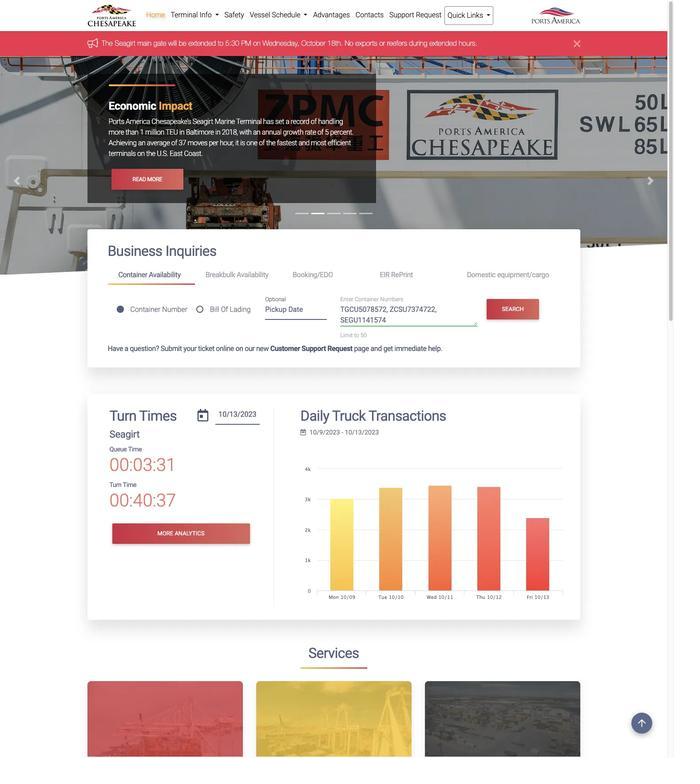 Task type: locate. For each thing, give the bounding box(es) containing it.
booking/edo
[[293, 271, 333, 279]]

time for 00:03:31
[[128, 446, 142, 454]]

in right "teu" at the top
[[180, 128, 185, 137]]

the seagirt main gate will be extended to 5:30 pm on wednesday, october 18th.  no exports or reefers during extended hours. alert
[[0, 31, 668, 56]]

support
[[390, 11, 415, 19], [302, 344, 326, 353]]

availability right breakbulk
[[237, 271, 269, 279]]

economic
[[109, 100, 156, 113]]

question?
[[130, 344, 159, 353]]

1 vertical spatial turn
[[110, 482, 122, 489]]

turn for turn time 00:40:37
[[110, 482, 122, 489]]

ticket
[[198, 344, 215, 353]]

time inside turn time 00:40:37
[[123, 482, 137, 489]]

2 horizontal spatial on
[[253, 39, 261, 47]]

1 horizontal spatial request
[[416, 11, 442, 19]]

bill
[[210, 305, 219, 314]]

terminal left the info
[[171, 11, 198, 19]]

to left 5:30
[[218, 39, 223, 47]]

on left our
[[236, 344, 244, 353]]

on
[[253, 39, 261, 47], [137, 150, 145, 158], [236, 344, 244, 353]]

0 vertical spatial seagirt
[[115, 39, 135, 47]]

0 horizontal spatial the
[[146, 150, 156, 158]]

and down the rate
[[299, 139, 310, 147]]

october
[[301, 39, 326, 47]]

a right have
[[125, 344, 128, 353]]

1 vertical spatial seagirt
[[193, 118, 213, 126]]

turn
[[110, 408, 137, 424], [110, 482, 122, 489]]

enter container numbers
[[341, 296, 404, 303]]

0 horizontal spatial to
[[218, 39, 223, 47]]

1 vertical spatial terminal
[[237, 118, 262, 126]]

help.
[[429, 344, 443, 353]]

0 horizontal spatial request
[[328, 344, 353, 353]]

read more
[[133, 176, 162, 183]]

availability down business inquiries
[[149, 271, 181, 279]]

extended right be
[[188, 39, 216, 47]]

seagirt right the
[[115, 39, 135, 47]]

eir
[[380, 271, 390, 279]]

domestic equipment/cargo
[[467, 271, 550, 279]]

container for container availability
[[118, 271, 148, 279]]

the down annual at the top of page
[[267, 139, 276, 147]]

and left get
[[371, 344, 382, 353]]

2 turn from the top
[[110, 482, 122, 489]]

optional
[[266, 296, 286, 303]]

0 vertical spatial an
[[253, 128, 261, 137]]

0 horizontal spatial an
[[138, 139, 146, 147]]

economic impact
[[109, 100, 193, 113]]

hours.
[[459, 39, 478, 47]]

terminal up with at left top
[[237, 118, 262, 126]]

1 horizontal spatial and
[[371, 344, 382, 353]]

analytics
[[175, 531, 205, 537]]

breakbulk availability
[[206, 271, 269, 279]]

more right read
[[147, 176, 162, 183]]

0 vertical spatial support
[[390, 11, 415, 19]]

1 vertical spatial time
[[123, 482, 137, 489]]

daily truck transactions
[[301, 408, 447, 424]]

search
[[503, 306, 524, 313]]

main content
[[81, 230, 588, 759]]

1 vertical spatial on
[[137, 150, 145, 158]]

time inside queue time 00:03:31
[[128, 446, 142, 454]]

terminals
[[109, 150, 136, 158]]

east
[[170, 150, 183, 158]]

1 vertical spatial request
[[328, 344, 353, 353]]

0 horizontal spatial and
[[299, 139, 310, 147]]

to
[[218, 39, 223, 47], [355, 332, 360, 339]]

availability inside 'link'
[[237, 271, 269, 279]]

teu
[[166, 128, 178, 137]]

to left 50
[[355, 332, 360, 339]]

container down the business
[[118, 271, 148, 279]]

1 horizontal spatial terminal
[[237, 118, 262, 126]]

vessel schedule link
[[247, 6, 311, 24]]

quick
[[448, 11, 466, 20]]

safety link
[[222, 6, 247, 24]]

time up 00:40:37
[[123, 482, 137, 489]]

turn inside turn time 00:40:37
[[110, 482, 122, 489]]

container right enter
[[355, 296, 379, 303]]

rate
[[305, 128, 316, 137]]

immediate
[[395, 344, 427, 353]]

1 horizontal spatial support
[[390, 11, 415, 19]]

1 horizontal spatial in
[[216, 128, 221, 137]]

services
[[309, 645, 360, 662]]

0 horizontal spatial extended
[[188, 39, 216, 47]]

0 vertical spatial time
[[128, 446, 142, 454]]

read more link
[[111, 169, 184, 190]]

page
[[355, 344, 369, 353]]

a
[[286, 118, 290, 126], [125, 344, 128, 353]]

customer support request link
[[271, 344, 353, 353]]

-
[[342, 429, 344, 437]]

container for container number
[[130, 305, 161, 314]]

to inside alert
[[218, 39, 223, 47]]

0 vertical spatial and
[[299, 139, 310, 147]]

time for 00:40:37
[[123, 482, 137, 489]]

turn up queue
[[110, 408, 137, 424]]

container left number
[[130, 305, 161, 314]]

wednesday,
[[263, 39, 299, 47]]

1 horizontal spatial extended
[[430, 39, 457, 47]]

time right queue
[[128, 446, 142, 454]]

more left analytics
[[158, 531, 173, 537]]

extended right during
[[430, 39, 457, 47]]

container number
[[130, 305, 188, 314]]

0 vertical spatial the
[[267, 139, 276, 147]]

1 vertical spatial more
[[158, 531, 173, 537]]

1 vertical spatial a
[[125, 344, 128, 353]]

1 turn from the top
[[110, 408, 137, 424]]

0 horizontal spatial a
[[125, 344, 128, 353]]

an right with at left top
[[253, 128, 261, 137]]

has
[[263, 118, 274, 126]]

limit to 50
[[341, 332, 367, 339]]

is
[[241, 139, 245, 147]]

in up per
[[216, 128, 221, 137]]

numbers
[[381, 296, 404, 303]]

transactions
[[369, 408, 447, 424]]

the left u.s.
[[146, 150, 156, 158]]

1 horizontal spatial availability
[[237, 271, 269, 279]]

0 vertical spatial to
[[218, 39, 223, 47]]

0 horizontal spatial terminal
[[171, 11, 198, 19]]

quick links link
[[445, 6, 494, 25]]

our
[[245, 344, 255, 353]]

request left quick
[[416, 11, 442, 19]]

seagirt
[[115, 39, 135, 47], [193, 118, 213, 126], [110, 429, 140, 440]]

0 vertical spatial on
[[253, 39, 261, 47]]

extended
[[188, 39, 216, 47], [430, 39, 457, 47]]

advantages
[[314, 11, 350, 19]]

None text field
[[216, 408, 260, 425]]

times
[[139, 408, 177, 424]]

turn up 00:40:37
[[110, 482, 122, 489]]

efficient
[[328, 139, 351, 147]]

an
[[253, 128, 261, 137], [138, 139, 146, 147]]

links
[[467, 11, 484, 20]]

one
[[247, 139, 258, 147]]

0 horizontal spatial in
[[180, 128, 185, 137]]

eir reprint
[[380, 271, 413, 279]]

set
[[276, 118, 284, 126]]

1 vertical spatial to
[[355, 332, 360, 339]]

availability for container availability
[[149, 271, 181, 279]]

and inside ports america chesapeake's seagirt marine terminal has set a record of handling more than 1 million teu in baltimore in 2018,                         with an annual growth rate of 5 percent. achieving an average of 37 moves per hour, it is one of the fastest and most efficient terminals on the u.s. east coast.
[[299, 139, 310, 147]]

more
[[147, 176, 162, 183], [158, 531, 173, 537]]

seagirt up baltimore
[[193, 118, 213, 126]]

support up reefers
[[390, 11, 415, 19]]

business inquiries
[[108, 243, 217, 260]]

and inside main content
[[371, 344, 382, 353]]

on right terminals
[[137, 150, 145, 158]]

domestic
[[467, 271, 496, 279]]

1 horizontal spatial a
[[286, 118, 290, 126]]

0 horizontal spatial on
[[137, 150, 145, 158]]

container
[[118, 271, 148, 279], [355, 296, 379, 303], [130, 305, 161, 314]]

the
[[267, 139, 276, 147], [146, 150, 156, 158]]

coast.
[[184, 150, 203, 158]]

00:40:37
[[110, 490, 176, 511]]

u.s.
[[157, 150, 168, 158]]

domestic equipment/cargo link
[[457, 267, 560, 283]]

average
[[147, 139, 170, 147]]

1 availability from the left
[[149, 271, 181, 279]]

1 vertical spatial and
[[371, 344, 382, 353]]

handling
[[319, 118, 343, 126]]

1 horizontal spatial on
[[236, 344, 244, 353]]

0 vertical spatial container
[[118, 271, 148, 279]]

queue time 00:03:31
[[110, 446, 176, 476]]

0 horizontal spatial availability
[[149, 271, 181, 279]]

of right one
[[259, 139, 265, 147]]

an down 1
[[138, 139, 146, 147]]

0 horizontal spatial support
[[302, 344, 326, 353]]

2 vertical spatial container
[[130, 305, 161, 314]]

0 vertical spatial a
[[286, 118, 290, 126]]

seagirt up queue
[[110, 429, 140, 440]]

on inside ports america chesapeake's seagirt marine terminal has set a record of handling more than 1 million teu in baltimore in 2018,                         with an annual growth rate of 5 percent. achieving an average of 37 moves per hour, it is one of the fastest and most efficient terminals on the u.s. east coast.
[[137, 150, 145, 158]]

eir reprint link
[[370, 267, 457, 283]]

more inside main content
[[158, 531, 173, 537]]

support right customer
[[302, 344, 326, 353]]

10/13/2023
[[345, 429, 379, 437]]

a right set at top
[[286, 118, 290, 126]]

request down limit
[[328, 344, 353, 353]]

on right pm
[[253, 39, 261, 47]]

than
[[126, 128, 139, 137]]

2 availability from the left
[[237, 271, 269, 279]]

0 vertical spatial turn
[[110, 408, 137, 424]]



Task type: vqa. For each thing, say whether or not it's contained in the screenshot.
Queue Time 00:05:48
no



Task type: describe. For each thing, give the bounding box(es) containing it.
on inside alert
[[253, 39, 261, 47]]

5
[[325, 128, 329, 137]]

terminal info
[[171, 11, 214, 19]]

record
[[291, 118, 310, 126]]

10/9/2023
[[310, 429, 340, 437]]

lading
[[230, 305, 251, 314]]

1 vertical spatial container
[[355, 296, 379, 303]]

a inside ports america chesapeake's seagirt marine terminal has set a record of handling more than 1 million teu in baltimore in 2018,                         with an annual growth rate of 5 percent. achieving an average of 37 moves per hour, it is one of the fastest and most efficient terminals on the u.s. east coast.
[[286, 118, 290, 126]]

marine
[[215, 118, 235, 126]]

37
[[179, 139, 186, 147]]

availability for breakbulk availability
[[237, 271, 269, 279]]

of left 5
[[318, 128, 324, 137]]

1 vertical spatial support
[[302, 344, 326, 353]]

close image
[[574, 38, 581, 49]]

economic engine image
[[0, 56, 668, 345]]

2 vertical spatial on
[[236, 344, 244, 353]]

18th.
[[328, 39, 343, 47]]

enter
[[341, 296, 354, 303]]

achieving
[[109, 139, 137, 147]]

your
[[184, 344, 197, 353]]

turn for turn times
[[110, 408, 137, 424]]

bullhorn image
[[87, 38, 102, 48]]

main
[[137, 39, 151, 47]]

0 vertical spatial request
[[416, 11, 442, 19]]

calendar week image
[[301, 429, 306, 436]]

2 extended from the left
[[430, 39, 457, 47]]

schedule
[[272, 11, 301, 19]]

the seagirt main gate will be extended to 5:30 pm on wednesday, october 18th.  no exports or reefers during extended hours. link
[[102, 39, 478, 47]]

1 vertical spatial an
[[138, 139, 146, 147]]

safety
[[225, 11, 244, 19]]

fastest
[[277, 139, 297, 147]]

breakbulk availability link
[[195, 267, 282, 283]]

contacts
[[356, 11, 384, 19]]

no
[[345, 39, 354, 47]]

go to top image
[[632, 713, 653, 734]]

of left 37
[[172, 139, 177, 147]]

50
[[361, 332, 367, 339]]

1 horizontal spatial the
[[267, 139, 276, 147]]

0 vertical spatial terminal
[[171, 11, 198, 19]]

more
[[109, 128, 124, 137]]

turn times
[[110, 408, 177, 424]]

customer
[[271, 344, 300, 353]]

1 horizontal spatial to
[[355, 332, 360, 339]]

hour,
[[220, 139, 234, 147]]

1 horizontal spatial an
[[253, 128, 261, 137]]

reefers
[[387, 39, 407, 47]]

2 in from the left
[[216, 128, 221, 137]]

be
[[179, 39, 186, 47]]

percent.
[[331, 128, 354, 137]]

seagirt inside ports america chesapeake's seagirt marine terminal has set a record of handling more than 1 million teu in baltimore in 2018,                         with an annual growth rate of 5 percent. achieving an average of 37 moves per hour, it is one of the fastest and most efficient terminals on the u.s. east coast.
[[193, 118, 213, 126]]

1
[[140, 128, 144, 137]]

info
[[200, 11, 212, 19]]

ports
[[109, 118, 124, 126]]

1 in from the left
[[180, 128, 185, 137]]

inquiries
[[166, 243, 217, 260]]

online
[[216, 344, 234, 353]]

gate
[[153, 39, 166, 47]]

Enter Container Numbers text field
[[341, 305, 478, 327]]

terminal inside ports america chesapeake's seagirt marine terminal has set a record of handling more than 1 million teu in baltimore in 2018,                         with an annual growth rate of 5 percent. achieving an average of 37 moves per hour, it is one of the fastest and most efficient terminals on the u.s. east coast.
[[237, 118, 262, 126]]

home link
[[143, 6, 168, 24]]

impact
[[159, 100, 193, 113]]

chesapeake's
[[152, 118, 191, 126]]

of up the rate
[[311, 118, 317, 126]]

vessel schedule
[[250, 11, 303, 19]]

baltimore
[[186, 128, 214, 137]]

have
[[108, 344, 123, 353]]

advantages link
[[311, 6, 353, 24]]

2018,
[[222, 128, 238, 137]]

limit
[[341, 332, 353, 339]]

a inside main content
[[125, 344, 128, 353]]

or
[[380, 39, 385, 47]]

2 vertical spatial seagirt
[[110, 429, 140, 440]]

submit
[[161, 344, 182, 353]]

the seagirt main gate will be extended to 5:30 pm on wednesday, october 18th.  no exports or reefers during extended hours.
[[102, 39, 478, 47]]

contacts link
[[353, 6, 387, 24]]

main content containing 00:03:31
[[81, 230, 588, 759]]

1 vertical spatial the
[[146, 150, 156, 158]]

of
[[221, 305, 228, 314]]

breakbulk
[[206, 271, 235, 279]]

million
[[145, 128, 164, 137]]

exports
[[356, 39, 378, 47]]

ports america chesapeake's seagirt marine terminal has set a record of handling more than 1 million teu in baltimore in 2018,                         with an annual growth rate of 5 percent. achieving an average of 37 moves per hour, it is one of the fastest and most efficient terminals on the u.s. east coast.
[[109, 118, 354, 158]]

calendar day image
[[198, 409, 209, 422]]

pm
[[241, 39, 251, 47]]

number
[[162, 305, 188, 314]]

queue
[[110, 446, 127, 454]]

support request link
[[387, 6, 445, 24]]

Optional text field
[[266, 303, 327, 320]]

america
[[126, 118, 150, 126]]

get
[[384, 344, 393, 353]]

0 vertical spatial more
[[147, 176, 162, 183]]

seagirt inside the seagirt main gate will be extended to 5:30 pm on wednesday, october 18th.  no exports or reefers during extended hours. alert
[[115, 39, 135, 47]]

more analytics
[[158, 531, 205, 537]]

equipment/cargo
[[498, 271, 550, 279]]

more analytics link
[[112, 524, 250, 544]]

read
[[133, 176, 146, 183]]

daily
[[301, 408, 330, 424]]

most
[[311, 139, 327, 147]]

1 extended from the left
[[188, 39, 216, 47]]

growth
[[283, 128, 304, 137]]

business
[[108, 243, 163, 260]]

00:03:31
[[110, 455, 176, 476]]



